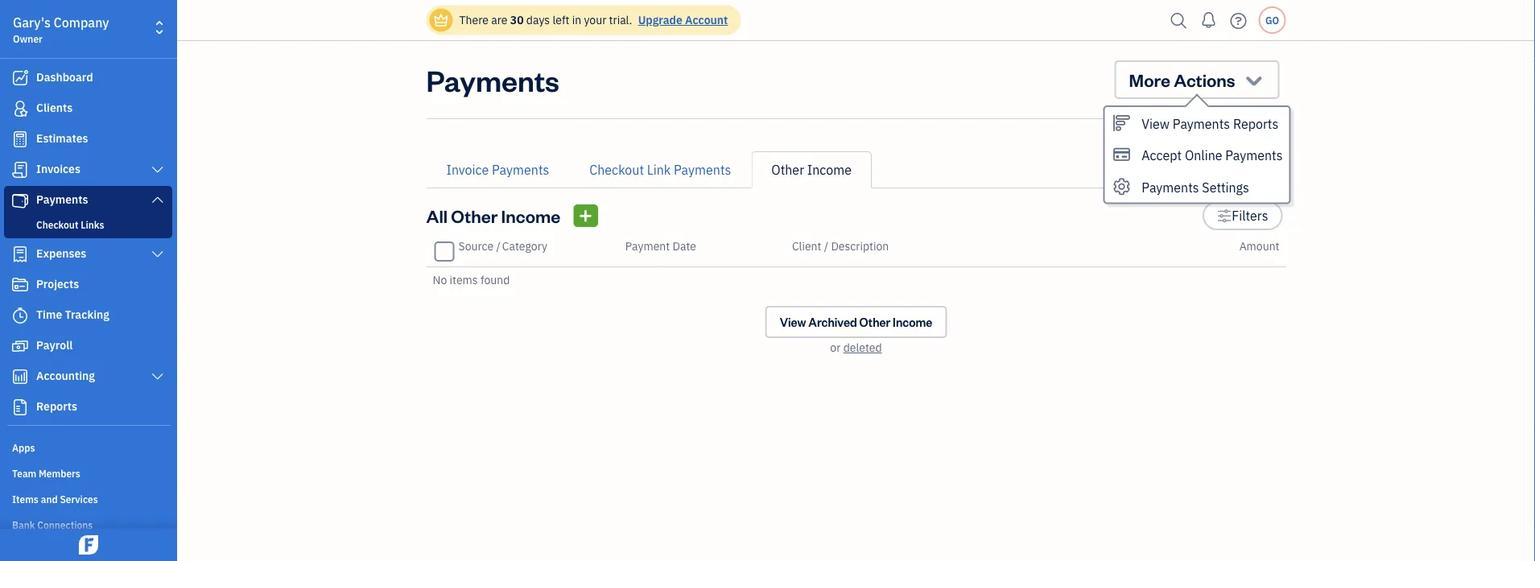 Task type: locate. For each thing, give the bounding box(es) containing it.
1 horizontal spatial checkout
[[590, 161, 644, 178]]

all other income
[[426, 204, 561, 227]]

bank connections image
[[12, 518, 172, 531]]

report image
[[10, 399, 30, 415]]

1 chevron large down image from the top
[[150, 163, 165, 176]]

chart image
[[10, 369, 30, 385]]

clients link
[[4, 94, 172, 123]]

income
[[807, 161, 852, 178], [501, 204, 561, 227], [893, 314, 933, 330]]

0 horizontal spatial checkout
[[36, 218, 78, 231]]

view
[[1142, 115, 1170, 132], [780, 314, 806, 330]]

timer image
[[10, 308, 30, 324]]

deleted
[[843, 340, 882, 355]]

no items found
[[433, 273, 510, 287]]

links
[[81, 218, 104, 231]]

projects link
[[4, 271, 172, 299]]

0 horizontal spatial reports
[[36, 399, 77, 414]]

checkout inside main element
[[36, 218, 78, 231]]

0 horizontal spatial /
[[496, 239, 501, 254]]

1 vertical spatial other
[[451, 204, 498, 227]]

in
[[572, 12, 581, 27]]

/ right source
[[496, 239, 501, 254]]

checkout left link
[[590, 161, 644, 178]]

accounting link
[[4, 362, 172, 391]]

1 vertical spatial chevron large down image
[[150, 248, 165, 261]]

accounting
[[36, 368, 95, 383]]

payments up checkout links
[[36, 192, 88, 207]]

invoices link
[[4, 155, 172, 184]]

client image
[[10, 101, 30, 117]]

payments right invoice
[[492, 161, 549, 178]]

items
[[450, 273, 478, 287]]

apps link
[[4, 435, 172, 459]]

2 vertical spatial income
[[893, 314, 933, 330]]

1 horizontal spatial /
[[824, 239, 829, 254]]

1 vertical spatial checkout
[[36, 218, 78, 231]]

2 / from the left
[[824, 239, 829, 254]]

invoices
[[36, 161, 80, 176]]

0 vertical spatial checkout
[[590, 161, 644, 178]]

/
[[496, 239, 501, 254], [824, 239, 829, 254]]

0 horizontal spatial other
[[451, 204, 498, 227]]

0 vertical spatial view
[[1142, 115, 1170, 132]]

upgrade account link
[[635, 12, 728, 27]]

notifications image
[[1196, 4, 1222, 36]]

chevron large down image inside expenses link
[[150, 248, 165, 261]]

add new other income entry image
[[578, 206, 593, 225]]

1 horizontal spatial view
[[1142, 115, 1170, 132]]

reports down accounting
[[36, 399, 77, 414]]

other up client
[[772, 161, 804, 178]]

view inside "link"
[[1142, 115, 1170, 132]]

other up source
[[451, 204, 498, 227]]

0 vertical spatial chevron large down image
[[150, 163, 165, 176]]

gary's company owner
[[13, 14, 109, 45]]

money image
[[10, 338, 30, 354]]

time tracking link
[[4, 301, 172, 330]]

main element
[[0, 0, 217, 561]]

1 vertical spatial income
[[501, 204, 561, 227]]

1 vertical spatial view
[[780, 314, 806, 330]]

estimate image
[[10, 131, 30, 147]]

2 vertical spatial chevron large down image
[[150, 370, 165, 383]]

settings
[[1202, 179, 1249, 196]]

reports link
[[4, 393, 172, 422]]

0 horizontal spatial view
[[780, 314, 806, 330]]

reports
[[1233, 115, 1279, 132], [36, 399, 77, 414]]

other
[[772, 161, 804, 178], [451, 204, 498, 227], [859, 314, 891, 330]]

all
[[426, 204, 448, 227]]

projects
[[36, 277, 79, 291]]

team members
[[12, 467, 80, 480]]

chevron large down image
[[150, 193, 165, 206]]

filters
[[1232, 207, 1268, 224]]

reports inside "link"
[[1233, 115, 1279, 132]]

/ right client
[[824, 239, 829, 254]]

checkout inside 'link'
[[590, 161, 644, 178]]

filters button
[[1203, 201, 1283, 230]]

view payments reports
[[1142, 115, 1279, 132]]

online
[[1185, 147, 1223, 164]]

go
[[1266, 14, 1279, 27]]

owner
[[13, 32, 43, 45]]

chevron large down image down chevron large down image
[[150, 248, 165, 261]]

estimates link
[[4, 125, 172, 154]]

accept online payments
[[1142, 147, 1283, 164]]

2 chevron large down image from the top
[[150, 248, 165, 261]]

chevron large down image inside accounting link
[[150, 370, 165, 383]]

chevron large down image
[[150, 163, 165, 176], [150, 248, 165, 261], [150, 370, 165, 383]]

payments right link
[[674, 161, 731, 178]]

company
[[54, 14, 109, 31]]

payments inside 'link'
[[674, 161, 731, 178]]

chevron large down image down the payroll 'link'
[[150, 370, 165, 383]]

1 vertical spatial reports
[[36, 399, 77, 414]]

payments
[[426, 60, 559, 99], [1173, 115, 1230, 132], [1226, 147, 1283, 164], [492, 161, 549, 178], [674, 161, 731, 178], [1142, 179, 1199, 196], [36, 192, 88, 207]]

payment
[[625, 239, 670, 254]]

1 / from the left
[[496, 239, 501, 254]]

chevron large down image up chevron large down image
[[150, 163, 165, 176]]

2 vertical spatial other
[[859, 314, 891, 330]]

amount
[[1240, 239, 1280, 254]]

1 horizontal spatial income
[[807, 161, 852, 178]]

0 vertical spatial income
[[807, 161, 852, 178]]

checkout for checkout links
[[36, 218, 78, 231]]

1 horizontal spatial other
[[772, 161, 804, 178]]

checkout link payments
[[590, 161, 731, 178]]

go to help image
[[1226, 8, 1251, 33]]

chevron large down image for expenses
[[150, 248, 165, 261]]

checkout
[[590, 161, 644, 178], [36, 218, 78, 231]]

view archived other income link
[[765, 306, 947, 338]]

3 chevron large down image from the top
[[150, 370, 165, 383]]

members
[[39, 467, 80, 480]]

view up accept
[[1142, 115, 1170, 132]]

tracking
[[65, 307, 109, 322]]

date
[[673, 239, 696, 254]]

clients
[[36, 100, 73, 115]]

0 vertical spatial reports
[[1233, 115, 1279, 132]]

freshbooks image
[[76, 535, 101, 555]]

description
[[831, 239, 889, 254]]

there
[[459, 12, 489, 27]]

items and services link
[[4, 486, 172, 510]]

other up deleted
[[859, 314, 891, 330]]

accept online payments link
[[1105, 139, 1289, 171]]

checkout up expenses
[[36, 218, 78, 231]]

are
[[491, 12, 508, 27]]

1 horizontal spatial reports
[[1233, 115, 1279, 132]]

2 horizontal spatial income
[[893, 314, 933, 330]]

there are 30 days left in your trial. upgrade account
[[459, 12, 728, 27]]

other income link
[[751, 151, 872, 188]]

category
[[502, 239, 547, 254]]

invoice payments
[[446, 161, 549, 178]]

reports down chevrondown icon
[[1233, 115, 1279, 132]]

client / description
[[792, 239, 889, 254]]

payments settings
[[1142, 179, 1249, 196]]

30
[[510, 12, 524, 27]]

payroll
[[36, 338, 73, 353]]

left
[[553, 12, 569, 27]]

view left archived
[[780, 314, 806, 330]]

payments link
[[4, 186, 172, 215]]



Task type: vqa. For each thing, say whether or not it's contained in the screenshot.
usd to the top
no



Task type: describe. For each thing, give the bounding box(es) containing it.
payments up settings
[[1226, 147, 1283, 164]]

view payments reports link
[[1105, 107, 1289, 139]]

checkout links
[[36, 218, 104, 231]]

expenses link
[[4, 240, 172, 269]]

found
[[481, 273, 510, 287]]

estimates
[[36, 131, 88, 146]]

source
[[458, 239, 494, 254]]

settings image
[[1217, 206, 1232, 225]]

team members link
[[4, 461, 172, 485]]

source / category
[[458, 239, 547, 254]]

invoice payments link
[[426, 151, 569, 188]]

gary's
[[13, 14, 51, 31]]

no
[[433, 273, 447, 287]]

dashboard image
[[10, 70, 30, 86]]

checkout link payments link
[[569, 151, 751, 188]]

deleted link
[[843, 340, 882, 355]]

more actions button
[[1115, 60, 1280, 99]]

items and services
[[12, 493, 98, 506]]

checkout for checkout link payments
[[590, 161, 644, 178]]

crown image
[[433, 12, 450, 29]]

payments settings link
[[1105, 171, 1289, 202]]

archived
[[809, 314, 857, 330]]

and
[[41, 493, 58, 506]]

upgrade
[[638, 12, 683, 27]]

chevron large down image for accounting
[[150, 370, 165, 383]]

payment date
[[625, 239, 696, 254]]

search image
[[1166, 8, 1192, 33]]

2 horizontal spatial other
[[859, 314, 891, 330]]

accept
[[1142, 147, 1182, 164]]

amount button
[[1240, 239, 1280, 254]]

apps
[[12, 441, 35, 454]]

chevrondown image
[[1243, 68, 1265, 91]]

link
[[647, 161, 671, 178]]

time tracking
[[36, 307, 109, 322]]

invoice
[[446, 161, 489, 178]]

chevron large down image for invoices
[[150, 163, 165, 176]]

view archived other income
[[780, 314, 933, 330]]

payments inside main element
[[36, 192, 88, 207]]

days
[[526, 12, 550, 27]]

client
[[792, 239, 822, 254]]

reports inside main element
[[36, 399, 77, 414]]

0 vertical spatial other
[[772, 161, 804, 178]]

other income
[[772, 161, 852, 178]]

dashboard link
[[4, 64, 172, 93]]

payments up accept online payments link
[[1173, 115, 1230, 132]]

0 horizontal spatial income
[[501, 204, 561, 227]]

trial.
[[609, 12, 632, 27]]

more
[[1129, 68, 1170, 91]]

items
[[12, 493, 39, 506]]

or
[[830, 340, 841, 355]]

view for view archived other income
[[780, 314, 806, 330]]

expense image
[[10, 246, 30, 262]]

account
[[685, 12, 728, 27]]

your
[[584, 12, 606, 27]]

services
[[60, 493, 98, 506]]

payments down are
[[426, 60, 559, 99]]

income inside view archived other income link
[[893, 314, 933, 330]]

view for view payments reports
[[1142, 115, 1170, 132]]

time
[[36, 307, 62, 322]]

/ for category
[[496, 239, 501, 254]]

payments down accept
[[1142, 179, 1199, 196]]

checkout links link
[[7, 215, 169, 234]]

project image
[[10, 277, 30, 293]]

/ for description
[[824, 239, 829, 254]]

payment date button
[[625, 239, 696, 254]]

go button
[[1259, 6, 1286, 34]]

dashboard
[[36, 70, 93, 85]]

invoice image
[[10, 162, 30, 178]]

payroll link
[[4, 332, 172, 361]]

team
[[12, 467, 36, 480]]

actions
[[1174, 68, 1235, 91]]

or deleted
[[830, 340, 882, 355]]

expenses
[[36, 246, 86, 261]]

income inside 'other income' link
[[807, 161, 852, 178]]

payment image
[[10, 192, 30, 209]]

more actions
[[1129, 68, 1235, 91]]



